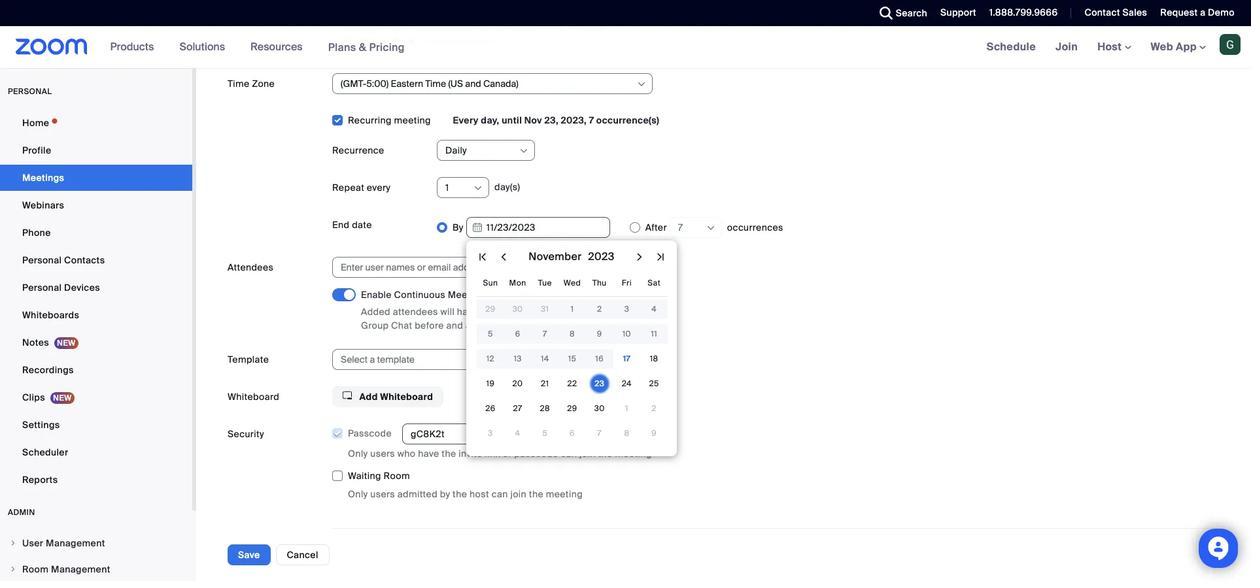 Task type: locate. For each thing, give the bounding box(es) containing it.
recordings
[[22, 364, 74, 376]]

host
[[1098, 40, 1125, 54]]

1 vertical spatial 1
[[571, 304, 574, 315]]

show options image
[[519, 146, 529, 156]]

none text field inside security "group"
[[402, 424, 501, 445]]

3 up '10' button
[[625, 304, 630, 315]]

recurrence
[[332, 145, 385, 156]]

7 button down '31' button
[[537, 327, 553, 342]]

5 right after
[[488, 329, 493, 340]]

0 vertical spatial 3
[[625, 304, 630, 315]]

1 horizontal spatial 9
[[652, 429, 657, 439]]

2 for the topmost 2 button
[[597, 304, 602, 315]]

room down user on the bottom of page
[[22, 564, 49, 576]]

0 vertical spatial 3 button
[[619, 302, 635, 317]]

can right host
[[492, 489, 508, 501]]

0 vertical spatial 29
[[486, 304, 496, 315]]

1 horizontal spatial 2
[[652, 404, 657, 414]]

end date option group
[[437, 215, 1220, 241]]

29 button down the 22 button
[[565, 401, 580, 417]]

chat down attendees at bottom left
[[391, 320, 413, 332]]

9 button
[[592, 327, 608, 342], [647, 426, 662, 442]]

users down waiting room
[[371, 489, 395, 501]]

meeting down wed
[[544, 306, 580, 318]]

join right passcode
[[580, 449, 596, 460]]

1 vertical spatial 2
[[652, 404, 657, 414]]

day,
[[481, 115, 500, 126]]

1 down wed
[[571, 304, 574, 315]]

1.888.799.9666
[[990, 7, 1058, 18]]

0 vertical spatial 9
[[597, 329, 602, 340]]

25
[[649, 379, 659, 389]]

0 vertical spatial meeting
[[394, 115, 431, 126]]

2 button down thu
[[592, 302, 608, 317]]

5 button down access
[[483, 327, 499, 342]]

3
[[625, 304, 630, 315], [488, 429, 493, 439]]

40
[[498, 21, 510, 33]]

0 vertical spatial chat
[[487, 289, 508, 301]]

support link
[[931, 0, 980, 26], [941, 7, 977, 18]]

0 vertical spatial meeting.
[[569, 21, 608, 33]]

1 vertical spatial meeting.
[[506, 320, 545, 332]]

6 button down the 22 button
[[565, 426, 580, 442]]

profile link
[[0, 137, 192, 164]]

0 vertical spatial 9 button
[[592, 327, 608, 342]]

8 down 24 'button'
[[624, 429, 630, 439]]

room management menu item
[[0, 558, 192, 582]]

1 vertical spatial 1 button
[[619, 401, 635, 417]]

personal down phone
[[22, 255, 62, 266]]

1 vertical spatial right image
[[9, 566, 17, 574]]

2 button down 25 button on the right bottom of page
[[647, 401, 662, 417]]

9 button up 16 button
[[592, 327, 608, 342]]

1 vertical spatial 5 button
[[537, 426, 553, 442]]

1 button down wed
[[565, 302, 580, 317]]

personal for personal contacts
[[22, 255, 62, 266]]

attendees
[[393, 306, 438, 318]]

2 vertical spatial can
[[492, 489, 508, 501]]

6 button
[[510, 327, 526, 342], [565, 426, 580, 442]]

0 horizontal spatial chat
[[391, 320, 413, 332]]

show options image inside end date 'option group'
[[706, 223, 716, 234]]

8 up 15 button
[[570, 329, 575, 340]]

until
[[502, 115, 522, 126]]

product information navigation
[[101, 26, 415, 69]]

0 vertical spatial management
[[46, 538, 105, 550]]

0 horizontal spatial 1 button
[[565, 302, 580, 317]]

the
[[527, 306, 541, 318], [489, 320, 504, 332], [442, 449, 456, 460], [598, 449, 613, 460], [453, 489, 467, 501], [529, 489, 544, 501]]

reports
[[22, 474, 58, 486]]

minutes
[[513, 21, 549, 33]]

only up waiting
[[348, 449, 368, 460]]

1 vertical spatial meeting
[[615, 449, 652, 460]]

room down who at the left bottom
[[384, 471, 410, 483]]

thu
[[593, 278, 607, 289]]

0 horizontal spatial meeting
[[394, 115, 431, 126]]

management up 'room management'
[[46, 538, 105, 550]]

2 users from the top
[[371, 489, 395, 501]]

1 vertical spatial 29
[[568, 404, 578, 414]]

0 horizontal spatial 29
[[486, 304, 496, 315]]

1 vertical spatial 5
[[543, 429, 548, 439]]

only
[[348, 449, 368, 460], [348, 489, 368, 501]]

8 button up 15 button
[[565, 327, 580, 342]]

cancel button
[[276, 545, 330, 566]]

meeting
[[394, 115, 431, 126], [615, 449, 652, 460], [546, 489, 583, 501]]

16 button
[[592, 351, 608, 367]]

2 vertical spatial 1
[[626, 404, 629, 414]]

previous month,october 2023 image
[[496, 249, 512, 265]]

3 for bottommost the 3 button
[[488, 429, 493, 439]]

0 horizontal spatial 1
[[446, 182, 449, 194]]

webinars
[[22, 200, 64, 211]]

1 only from the top
[[348, 449, 368, 460]]

0 horizontal spatial 30 button
[[510, 302, 526, 317]]

7 button
[[678, 218, 718, 238]]

0 vertical spatial 4
[[652, 304, 657, 315]]

None text field
[[402, 424, 501, 445]]

1 users from the top
[[371, 449, 395, 460]]

meetings navigation
[[977, 26, 1252, 69]]

3 button up '10' button
[[619, 302, 635, 317]]

2 vertical spatial show options image
[[706, 223, 716, 234]]

every
[[453, 115, 479, 126]]

1 vertical spatial only
[[348, 489, 368, 501]]

can left only
[[421, 21, 438, 33]]

29 button
[[483, 302, 499, 317], [565, 401, 580, 417]]

29 for left 29 button
[[486, 304, 496, 315]]

6 button down the to
[[510, 327, 526, 342]]

zoom logo image
[[16, 39, 87, 55]]

banner
[[0, 26, 1252, 69]]

1 vertical spatial 4
[[515, 429, 521, 439]]

1 horizontal spatial meeting
[[544, 306, 580, 318]]

1 horizontal spatial join
[[580, 449, 596, 460]]

0 vertical spatial right image
[[9, 540, 17, 548]]

29 button up after
[[483, 302, 499, 317]]

only
[[440, 21, 459, 33]]

have inside security "group"
[[418, 449, 439, 460]]

1 button down 24 'button'
[[619, 401, 635, 417]]

8 for leftmost 8 'button'
[[570, 329, 575, 340]]

0 horizontal spatial 8 button
[[565, 327, 580, 342]]

29 down the 22 button
[[568, 404, 578, 414]]

3 up link
[[488, 429, 493, 439]]

6 down the to
[[515, 329, 520, 340]]

show options image
[[637, 79, 647, 90], [473, 183, 484, 194], [706, 223, 716, 234]]

only for only users who have the invite link or passcode can join the meeting
[[348, 449, 368, 460]]

0 vertical spatial 6
[[515, 329, 520, 340]]

17 button
[[619, 351, 635, 367]]

1 horizontal spatial meeting.
[[569, 21, 608, 33]]

30 down the '23'
[[595, 404, 605, 414]]

demo
[[1209, 7, 1235, 18]]

30 button down the '23'
[[592, 401, 608, 417]]

0 horizontal spatial 5 button
[[483, 327, 499, 342]]

1 vertical spatial 2 button
[[647, 401, 662, 417]]

access
[[481, 306, 513, 318]]

admin menu menu
[[0, 531, 192, 582]]

show options image left occurrences
[[706, 223, 716, 234]]

8 button
[[565, 327, 580, 342], [619, 426, 635, 442]]

right image
[[9, 540, 17, 548], [9, 566, 17, 574]]

show options image left day(s) at the top of page
[[473, 183, 484, 194]]

9 up 16 button
[[597, 329, 602, 340]]

1 down 24 'button'
[[626, 404, 629, 414]]

right image inside user management menu item
[[9, 540, 17, 548]]

1 vertical spatial management
[[51, 564, 110, 576]]

added
[[361, 306, 391, 318]]

have up after
[[457, 306, 478, 318]]

2 horizontal spatial can
[[561, 449, 577, 460]]

0 vertical spatial 1
[[446, 182, 449, 194]]

chat down sun
[[487, 289, 508, 301]]

1 horizontal spatial 5 button
[[537, 426, 553, 442]]

phone
[[22, 227, 51, 239]]

0 vertical spatial room
[[384, 471, 410, 483]]

0 horizontal spatial meeting.
[[506, 320, 545, 332]]

2 personal from the top
[[22, 282, 62, 294]]

your current plan can only support 40 minutes per meeting. need more time? upgrade now
[[343, 21, 608, 46]]

1 vertical spatial 6 button
[[565, 426, 580, 442]]

only for only users admitted by the host can join the meeting
[[348, 489, 368, 501]]

2 right image from the top
[[9, 566, 17, 574]]

0 vertical spatial 8
[[570, 329, 575, 340]]

personal menu menu
[[0, 110, 192, 495]]

whiteboards link
[[0, 302, 192, 328]]

1 personal from the top
[[22, 255, 62, 266]]

devices
[[64, 282, 100, 294]]

5 button up passcode
[[537, 426, 553, 442]]

0 horizontal spatial can
[[421, 21, 438, 33]]

2 only from the top
[[348, 489, 368, 501]]

mon
[[509, 278, 526, 289]]

2 down thu
[[597, 304, 602, 315]]

12
[[487, 354, 495, 364]]

5
[[488, 329, 493, 340], [543, 429, 548, 439]]

4 up 11
[[652, 304, 657, 315]]

zone
[[252, 78, 275, 90]]

3 for right the 3 button
[[625, 304, 630, 315]]

5 button
[[483, 327, 499, 342], [537, 426, 553, 442]]

0 horizontal spatial show options image
[[473, 183, 484, 194]]

meeting. right the per
[[569, 21, 608, 33]]

can inside your current plan can only support 40 minutes per meeting. need more time? upgrade now
[[421, 21, 438, 33]]

join right host
[[511, 489, 527, 501]]

right image left user on the bottom of page
[[9, 540, 17, 548]]

0 vertical spatial 4 button
[[647, 302, 662, 317]]

29 up after
[[486, 304, 496, 315]]

1 right image from the top
[[9, 540, 17, 548]]

1 vertical spatial can
[[561, 449, 577, 460]]

20
[[513, 379, 523, 389]]

1 horizontal spatial 9 button
[[647, 426, 662, 442]]

show options image up the occurrence(s)
[[637, 79, 647, 90]]

7 down the '23'
[[598, 429, 602, 439]]

meeting up will on the left bottom
[[448, 289, 485, 301]]

schedule
[[987, 40, 1037, 54]]

fri
[[622, 278, 632, 289]]

1 horizontal spatial 30 button
[[592, 401, 608, 417]]

28 button
[[537, 401, 553, 417]]

settings
[[22, 419, 60, 431]]

tue
[[538, 278, 552, 289]]

0 vertical spatial 29 button
[[483, 302, 499, 317]]

1 vertical spatial 3
[[488, 429, 493, 439]]

personal contacts
[[22, 255, 105, 266]]

1 button
[[565, 302, 580, 317], [619, 401, 635, 417]]

to
[[515, 306, 524, 318]]

support
[[941, 7, 977, 18]]

nov
[[525, 115, 542, 126]]

and
[[447, 320, 463, 332]]

0 horizontal spatial meeting
[[448, 289, 485, 301]]

right image inside room management menu item
[[9, 566, 17, 574]]

have right who at the left bottom
[[418, 449, 439, 460]]

6 down the 22 button
[[570, 429, 575, 439]]

4 down 27
[[515, 429, 521, 439]]

management down user management menu item
[[51, 564, 110, 576]]

1 vertical spatial have
[[418, 449, 439, 460]]

0 horizontal spatial 4
[[515, 429, 521, 439]]

1 vertical spatial 8 button
[[619, 426, 635, 442]]

1 horizontal spatial 3
[[625, 304, 630, 315]]

1 vertical spatial show options image
[[473, 183, 484, 194]]

1 vertical spatial 29 button
[[565, 401, 580, 417]]

4 button up or
[[510, 426, 526, 442]]

1 horizontal spatial 7 button
[[592, 426, 608, 442]]

30 down mon
[[513, 304, 523, 315]]

whiteboard right add
[[380, 391, 433, 403]]

whiteboard down the template
[[228, 391, 279, 403]]

0 horizontal spatial 2 button
[[592, 302, 608, 317]]

0 vertical spatial 6 button
[[510, 327, 526, 342]]

0 vertical spatial join
[[580, 449, 596, 460]]

2 whiteboard from the left
[[380, 391, 433, 403]]

time zone
[[228, 78, 275, 90]]

occurrence(s)
[[597, 115, 660, 126]]

recurring meeting
[[348, 115, 431, 126]]

4 button up 11 button
[[647, 302, 662, 317]]

0 vertical spatial 5
[[488, 329, 493, 340]]

4 button
[[647, 302, 662, 317], [510, 426, 526, 442]]

meeting. down the to
[[506, 320, 545, 332]]

2 for the right 2 button
[[652, 404, 657, 414]]

12 button
[[483, 351, 499, 367]]

have
[[457, 306, 478, 318], [418, 449, 439, 460]]

0 horizontal spatial 3 button
[[483, 426, 499, 442]]

0 vertical spatial 5 button
[[483, 327, 499, 342]]

users up waiting room
[[371, 449, 395, 460]]

only down waiting
[[348, 489, 368, 501]]

users
[[371, 449, 395, 460], [371, 489, 395, 501]]

9 button down 25 button on the right bottom of page
[[647, 426, 662, 442]]

search
[[896, 7, 928, 19]]

every
[[367, 182, 391, 194]]

3 button up link
[[483, 426, 499, 442]]

sales
[[1123, 7, 1148, 18]]

8 button down 24 'button'
[[619, 426, 635, 442]]

previous year,november 2022 image
[[475, 249, 491, 265]]

next month,december 2023 image
[[632, 249, 648, 265]]

1 down 'daily'
[[446, 182, 449, 194]]

1 horizontal spatial 3 button
[[619, 302, 635, 317]]

0 vertical spatial meeting
[[448, 289, 485, 301]]

room inside menu item
[[22, 564, 49, 576]]

6
[[515, 329, 520, 340], [570, 429, 575, 439]]

1 horizontal spatial 8
[[624, 429, 630, 439]]

show options image for day(s)
[[473, 183, 484, 194]]

room
[[384, 471, 410, 483], [22, 564, 49, 576]]

recordings link
[[0, 357, 192, 383]]

7 right after
[[678, 222, 683, 234]]

clips
[[22, 392, 45, 404]]

10
[[623, 329, 631, 340]]

1 inside popup button
[[446, 182, 449, 194]]

2 down 25 button on the right bottom of page
[[652, 404, 657, 414]]

1 vertical spatial 3 button
[[483, 426, 499, 442]]

0 horizontal spatial 2
[[597, 304, 602, 315]]

7 button down the '23'
[[592, 426, 608, 442]]

profile picture image
[[1220, 34, 1241, 55]]

1 vertical spatial personal
[[22, 282, 62, 294]]

show options image for occurrences
[[706, 223, 716, 234]]

meetings
[[22, 172, 64, 184]]

right image left 'room management'
[[9, 566, 17, 574]]

2 vertical spatial meeting
[[546, 489, 583, 501]]

5 up passcode
[[543, 429, 548, 439]]

app
[[1177, 40, 1197, 54]]

0 vertical spatial 30
[[513, 304, 523, 315]]

banner containing products
[[0, 26, 1252, 69]]

30 button down mon
[[510, 302, 526, 317]]

7
[[589, 115, 594, 126], [678, 222, 683, 234], [543, 329, 547, 340], [598, 429, 602, 439]]

passcode
[[348, 428, 392, 440]]

0 horizontal spatial join
[[511, 489, 527, 501]]

sun
[[483, 278, 498, 289]]

can right passcode
[[561, 449, 577, 460]]

personal up whiteboards
[[22, 282, 62, 294]]

settings link
[[0, 412, 192, 438]]

1 horizontal spatial 8 button
[[619, 426, 635, 442]]

0 vertical spatial 8 button
[[565, 327, 580, 342]]

1
[[446, 182, 449, 194], [571, 304, 574, 315], [626, 404, 629, 414]]

1 vertical spatial meeting
[[544, 306, 580, 318]]

0 vertical spatial 7 button
[[537, 327, 553, 342]]

personal for personal devices
[[22, 282, 62, 294]]

2 button
[[592, 302, 608, 317], [647, 401, 662, 417]]

repeat
[[332, 182, 365, 194]]

0 horizontal spatial 5
[[488, 329, 493, 340]]

1 button
[[446, 178, 485, 198]]

9 down 25 button on the right bottom of page
[[652, 429, 657, 439]]

0 vertical spatial can
[[421, 21, 438, 33]]

26
[[486, 404, 496, 414]]

7 down '31' button
[[543, 329, 547, 340]]



Task type: describe. For each thing, give the bounding box(es) containing it.
home link
[[0, 110, 192, 136]]

join
[[1056, 40, 1078, 54]]

wed
[[564, 278, 581, 289]]

next year,november 2024 image
[[653, 249, 669, 265]]

profile
[[22, 145, 51, 156]]

save button
[[228, 545, 271, 566]]

1 horizontal spatial 30
[[595, 404, 605, 414]]

plans
[[328, 40, 356, 54]]

27 button
[[510, 401, 526, 417]]

23,
[[545, 115, 559, 126]]

contacts
[[64, 255, 105, 266]]

0 horizontal spatial 9 button
[[592, 327, 608, 342]]

2023,
[[561, 115, 587, 126]]

day(s)
[[495, 181, 521, 193]]

daily button
[[446, 141, 518, 160]]

attendees
[[228, 262, 274, 274]]

security group
[[332, 424, 1220, 502]]

add
[[360, 391, 378, 403]]

7 inside popup button
[[678, 222, 683, 234]]

repeat every
[[332, 182, 391, 194]]

before
[[415, 320, 444, 332]]

enable
[[361, 289, 392, 301]]

notes link
[[0, 330, 192, 356]]

21 button
[[537, 376, 553, 392]]

need
[[343, 35, 367, 46]]

1 horizontal spatial 29 button
[[565, 401, 580, 417]]

only users who have the invite link or passcode can join the meeting
[[348, 449, 652, 460]]

meeting. inside enable continuous meeting chat added attendees will have access to the meeting group chat before and after the meeting.
[[506, 320, 545, 332]]

search button
[[870, 0, 931, 26]]

Date Picker text field
[[466, 217, 610, 238]]

scheduler
[[22, 447, 68, 459]]

29 for rightmost 29 button
[[568, 404, 578, 414]]

user
[[22, 538, 43, 550]]

have inside enable continuous meeting chat added attendees will have access to the meeting group chat before and after the meeting.
[[457, 306, 478, 318]]

management for room management
[[51, 564, 110, 576]]

1 horizontal spatial meeting
[[546, 489, 583, 501]]

0 horizontal spatial 6
[[515, 329, 520, 340]]

users for admitted
[[371, 489, 395, 501]]

after
[[646, 222, 667, 234]]

admin
[[8, 508, 35, 518]]

a
[[1201, 7, 1206, 18]]

your
[[343, 21, 363, 33]]

plans & pricing
[[328, 40, 405, 54]]

1 horizontal spatial chat
[[487, 289, 508, 301]]

now
[[469, 35, 489, 46]]

november 2023
[[529, 250, 615, 264]]

right image for user management
[[9, 540, 17, 548]]

solutions button
[[180, 26, 231, 68]]

19
[[487, 379, 495, 389]]

5 for 5 button to the right
[[543, 429, 548, 439]]

1 horizontal spatial 4
[[652, 304, 657, 315]]

2023 button
[[585, 250, 618, 264]]

schedule link
[[977, 26, 1046, 68]]

request a demo
[[1161, 7, 1235, 18]]

right image for room management
[[9, 566, 17, 574]]

host
[[470, 489, 489, 501]]

occurrences
[[728, 222, 784, 234]]

personal
[[8, 86, 52, 97]]

user management menu item
[[0, 531, 192, 556]]

meeting. inside your current plan can only support 40 minutes per meeting. need more time? upgrade now
[[569, 21, 608, 33]]

5 for left 5 button
[[488, 329, 493, 340]]

22 button
[[565, 376, 580, 392]]

close image
[[836, 22, 852, 35]]

1 horizontal spatial 1
[[571, 304, 574, 315]]

25 button
[[647, 376, 662, 392]]

8 for bottom 8 'button'
[[624, 429, 630, 439]]

video
[[228, 555, 253, 567]]

clips link
[[0, 385, 192, 411]]

enable continuous meeting chat added attendees will have access to the meeting group chat before and after the meeting.
[[361, 289, 580, 332]]

management for user management
[[46, 538, 105, 550]]

web app button
[[1151, 40, 1207, 54]]

current
[[365, 21, 397, 33]]

users for who
[[371, 449, 395, 460]]

or
[[503, 449, 512, 460]]

1 whiteboard from the left
[[228, 391, 279, 403]]

user management
[[22, 538, 105, 550]]

waiting
[[348, 471, 381, 483]]

1 horizontal spatial 2 button
[[647, 401, 662, 417]]

waiting room
[[348, 471, 410, 483]]

22
[[568, 379, 577, 389]]

26 button
[[483, 401, 499, 417]]

0 vertical spatial 30 button
[[510, 302, 526, 317]]

23 button
[[592, 376, 608, 392]]

daily
[[446, 145, 467, 156]]

11 button
[[647, 327, 662, 342]]

&
[[359, 40, 367, 54]]

select time zone text field
[[341, 74, 636, 94]]

reports link
[[0, 467, 192, 493]]

0 horizontal spatial 6 button
[[510, 327, 526, 342]]

1 vertical spatial 4 button
[[510, 426, 526, 442]]

date
[[352, 219, 372, 231]]

resources button
[[251, 26, 309, 68]]

1 vertical spatial 30 button
[[592, 401, 608, 417]]

2 horizontal spatial 1
[[626, 404, 629, 414]]

24
[[622, 379, 632, 389]]

add whiteboard
[[357, 391, 433, 403]]

7 right 2023,
[[589, 115, 594, 126]]

room inside security "group"
[[384, 471, 410, 483]]

whiteboard inside button
[[380, 391, 433, 403]]

every day, until nov 23, 2023, 7 occurrence(s)
[[451, 115, 660, 126]]

will
[[441, 306, 455, 318]]

1 horizontal spatial 6
[[570, 429, 575, 439]]

sat
[[648, 278, 661, 289]]

1 horizontal spatial 6 button
[[565, 426, 580, 442]]

request
[[1161, 7, 1198, 18]]

0 vertical spatial 2 button
[[592, 302, 608, 317]]

1 horizontal spatial 1 button
[[619, 401, 635, 417]]

security
[[228, 429, 264, 441]]

cancel
[[287, 550, 318, 561]]

products button
[[110, 26, 160, 68]]

21
[[541, 379, 549, 389]]

0 horizontal spatial 29 button
[[483, 302, 499, 317]]

1 vertical spatial chat
[[391, 320, 413, 332]]

recurring
[[348, 115, 392, 126]]

Persistent Chat, enter email address,Enter user names or email addresses text field
[[341, 258, 633, 277]]

1 horizontal spatial show options image
[[637, 79, 647, 90]]

template
[[228, 354, 269, 366]]

pricing
[[369, 40, 405, 54]]

room management
[[22, 564, 110, 576]]

31 button
[[537, 302, 553, 317]]

join link
[[1046, 26, 1088, 68]]



Task type: vqa. For each thing, say whether or not it's contained in the screenshot.
"Tabs of my account settings page" tab list
no



